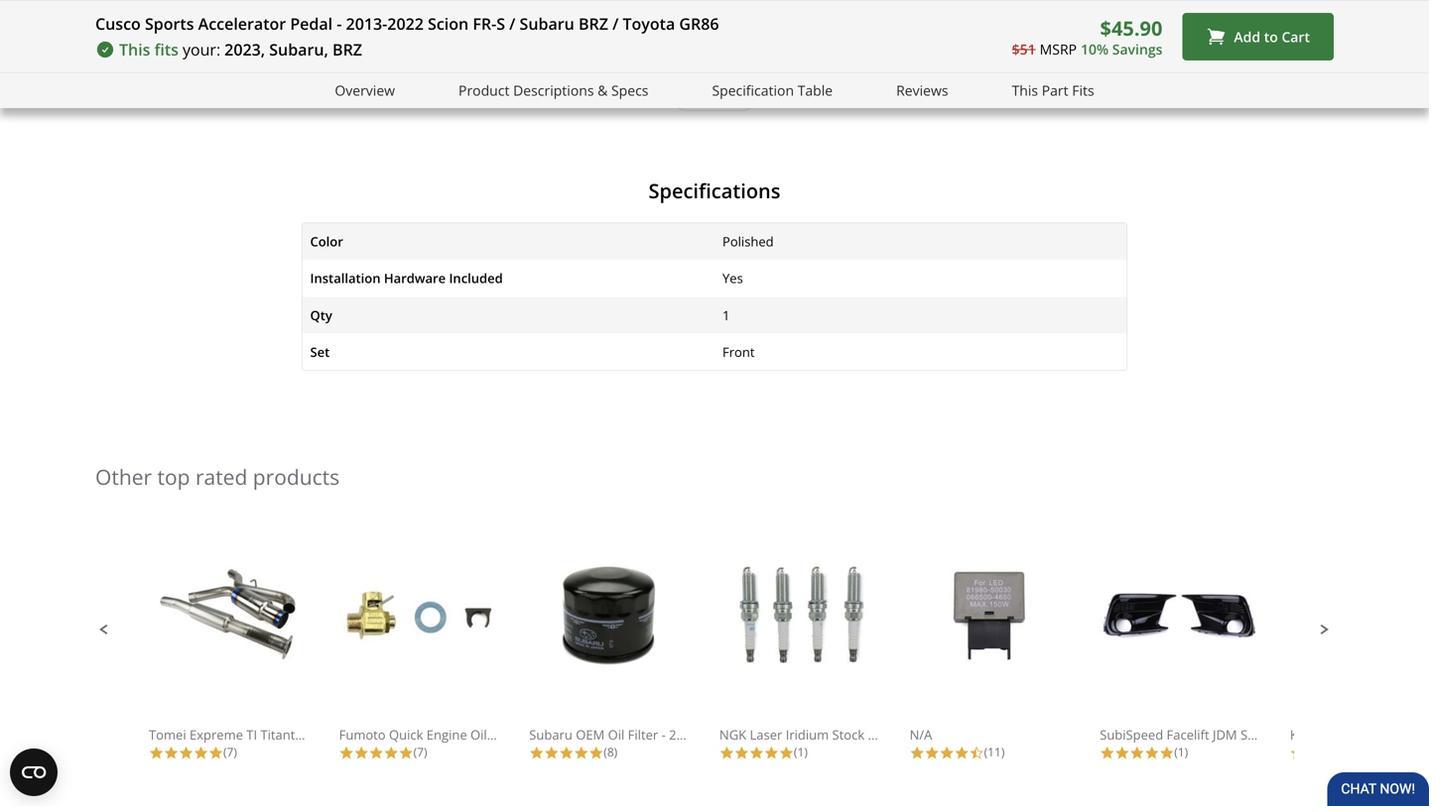 Task type: locate. For each thing, give the bounding box(es) containing it.
subaru oem oil filter - 2015+ wrx link
[[529, 563, 737, 744]]

2 (7) from the left
[[413, 744, 427, 761]]

7 star image from the left
[[529, 746, 544, 761]]

savings
[[1112, 39, 1163, 58]]

add to cart
[[1234, 27, 1310, 46]]

(1)
[[794, 744, 808, 761], [1174, 744, 1188, 761]]

add to cart button
[[1182, 13, 1334, 61]]

(1) right laser
[[794, 744, 808, 761]]

0 horizontal spatial (1)
[[794, 744, 808, 761]]

silver
[[182, 5, 222, 27]]

11 total reviews element
[[910, 744, 1068, 761]]

1 oil from the left
[[470, 727, 487, 744]]

n/a
[[910, 727, 932, 744]]

1 vertical spatial subaru
[[529, 727, 572, 744]]

1
[[723, 306, 730, 324]]

2023,
[[224, 39, 265, 60]]

this down cusco
[[119, 39, 150, 60]]

$45.90 $51 msrp 10% savings
[[1012, 14, 1163, 58]]

0 horizontal spatial (7)
[[223, 744, 237, 761]]

7 total reviews element for expreme
[[149, 744, 308, 761]]

rated
[[195, 463, 247, 491]]

oil left drain
[[470, 727, 487, 744]]

1 horizontal spatial this
[[1012, 81, 1038, 100]]

1 (1) from the left
[[794, 744, 808, 761]]

open widget image
[[10, 749, 58, 797]]

- right filter on the left
[[662, 727, 666, 744]]

covers
[[111, 31, 162, 53]]

subaru
[[520, 13, 574, 34], [529, 727, 572, 744]]

sports
[[145, 13, 194, 34]]

0 vertical spatial brz
[[579, 13, 608, 34]]

1 vertical spatial -
[[662, 727, 666, 744]]

1 total reviews element for laser
[[719, 744, 878, 761]]

0 horizontal spatial brz
[[333, 39, 362, 60]]

specs
[[611, 81, 649, 100]]

specifications
[[649, 177, 781, 204]]

star image
[[149, 746, 164, 761], [164, 746, 179, 761], [354, 746, 369, 761], [369, 746, 384, 761], [574, 746, 589, 761], [589, 746, 604, 761], [734, 746, 749, 761], [954, 746, 969, 761], [1115, 746, 1130, 761], [1290, 746, 1305, 761]]

reviews
[[896, 81, 948, 100]]

- left the 2013-
[[337, 13, 342, 34]]

(7) left ti
[[223, 744, 237, 761]]

1 horizontal spatial -
[[662, 727, 666, 744]]

koyo
[[1290, 727, 1320, 744]]

subaru right the s
[[520, 13, 574, 34]]

overview link
[[335, 79, 395, 102]]

(7)
[[223, 744, 237, 761], [413, 744, 427, 761]]

2 star image from the left
[[194, 746, 208, 761]]

17 star image from the left
[[1100, 746, 1115, 761]]

brz left toyota at the top of page
[[579, 13, 608, 34]]

metallic
[[226, 5, 283, 27]]

4 star image from the left
[[339, 746, 354, 761]]

drain
[[490, 727, 523, 744]]

table
[[798, 81, 833, 100]]

0 horizontal spatial 1 total reviews element
[[719, 744, 878, 761]]

16 star image from the left
[[939, 746, 954, 761]]

subaru,
[[269, 39, 328, 60]]

aluminum
[[1323, 727, 1386, 744]]

this part fits link
[[1012, 79, 1094, 102]]

1 horizontal spatial /
[[612, 13, 619, 34]]

1 horizontal spatial brz
[[579, 13, 608, 34]]

8 star image from the left
[[544, 746, 559, 761]]

top
[[157, 463, 190, 491]]

style...
[[1241, 727, 1279, 744]]

factory
[[194, 31, 246, 53]]

1 horizontal spatial (7)
[[413, 744, 427, 761]]

racing
[[1389, 727, 1428, 744]]

overview
[[335, 81, 395, 100]]

color
[[310, 233, 343, 251]]

2 (1) from the left
[[1174, 744, 1188, 761]]

1 star image from the left
[[149, 746, 164, 761]]

reviews link
[[896, 79, 948, 102]]

polished
[[723, 233, 774, 251]]

scion
[[428, 13, 469, 34]]

1 horizontal spatial oil
[[608, 727, 625, 744]]

(7) right back...
[[413, 744, 427, 761]]

product descriptions & specs
[[459, 81, 649, 100]]

0 horizontal spatial 7 total reviews element
[[149, 744, 308, 761]]

/
[[509, 13, 515, 34], [612, 13, 619, 34]]

2 7 total reviews element from the left
[[339, 744, 498, 761]]

subaru oem oil filter - 2015+ wrx
[[529, 727, 737, 744]]

20 star image from the left
[[1159, 746, 1174, 761]]

star image
[[179, 746, 194, 761], [194, 746, 208, 761], [208, 746, 223, 761], [339, 746, 354, 761], [384, 746, 399, 761], [399, 746, 413, 761], [529, 746, 544, 761], [544, 746, 559, 761], [559, 746, 574, 761], [719, 746, 734, 761], [749, 746, 764, 761], [764, 746, 779, 761], [779, 746, 794, 761], [910, 746, 925, 761], [925, 746, 939, 761], [939, 746, 954, 761], [1100, 746, 1115, 761], [1130, 746, 1144, 761], [1144, 746, 1159, 761], [1159, 746, 1174, 761]]

1 horizontal spatial (1)
[[1174, 744, 1188, 761]]

1 vertical spatial this
[[1012, 81, 1038, 100]]

(1) for facelift
[[1174, 744, 1188, 761]]

this for this part fits
[[1012, 81, 1038, 100]]

(7) for quick
[[413, 744, 427, 761]]

subispeed facelift jdm style...
[[1100, 727, 1279, 744]]

2 1 total reviews element from the left
[[1100, 744, 1259, 761]]

8 total reviews element
[[529, 744, 688, 761]]

0 vertical spatial -
[[337, 13, 342, 34]]

0 horizontal spatial -
[[337, 13, 342, 34]]

/ right the s
[[509, 13, 515, 34]]

-
[[337, 13, 342, 34], [662, 727, 666, 744]]

brz down the 2013-
[[333, 39, 362, 60]]

facelift
[[1167, 727, 1209, 744]]

expreme
[[190, 727, 243, 744]]

0 horizontal spatial oil
[[470, 727, 487, 744]]

0 vertical spatial this
[[119, 39, 150, 60]]

fits
[[154, 39, 179, 60]]

heat
[[868, 727, 896, 744]]

cusco sports accelerator pedal - 2013-2022 scion fr-s / subaru brz / toyota gr86
[[95, 13, 719, 34]]

&
[[598, 81, 608, 100]]

/ left toyota at the top of page
[[612, 13, 619, 34]]

2 oil from the left
[[608, 727, 625, 744]]

oil right oem
[[608, 727, 625, 744]]

0 horizontal spatial this
[[119, 39, 150, 60]]

other top rated products
[[95, 463, 340, 491]]

1 horizontal spatial 1 total reviews element
[[1100, 744, 1259, 761]]

set
[[310, 343, 330, 361]]

koyo aluminum racing 
[[1290, 727, 1429, 744]]

(1) left jdm
[[1174, 744, 1188, 761]]

the
[[166, 31, 190, 53]]

1 (7) from the left
[[223, 744, 237, 761]]

this left part
[[1012, 81, 1038, 100]]

ngk laser iridium stock heat range...
[[719, 727, 947, 744]]

ti
[[246, 727, 257, 744]]

brz
[[579, 13, 608, 34], [333, 39, 362, 60]]

subaru left oem
[[529, 727, 572, 744]]

1 1 total reviews element from the left
[[719, 744, 878, 761]]

oil inside fumoto quick engine oil drain valve... link
[[470, 727, 487, 744]]

product descriptions & specs link
[[459, 79, 649, 102]]

1 7 total reviews element from the left
[[149, 744, 308, 761]]

1 total reviews element
[[719, 744, 878, 761], [1100, 744, 1259, 761]]

add
[[1234, 27, 1260, 46]]

0 horizontal spatial /
[[509, 13, 515, 34]]

7 total reviews element
[[149, 744, 308, 761], [339, 744, 498, 761]]

fumoto quick engine oil drain valve...
[[339, 727, 569, 744]]

1 vertical spatial brz
[[333, 39, 362, 60]]

back...
[[346, 727, 384, 744]]

this part fits
[[1012, 81, 1094, 100]]

2015+
[[669, 727, 706, 744]]

wrx
[[709, 727, 737, 744]]

1 horizontal spatial 7 total reviews element
[[339, 744, 498, 761]]

3 star image from the left
[[208, 746, 223, 761]]

titantium
[[260, 727, 318, 744]]

installation
[[310, 270, 381, 287]]

3 total reviews element
[[1290, 744, 1429, 761]]



Task type: describe. For each thing, give the bounding box(es) containing it.
specification table link
[[712, 79, 833, 102]]

7 star image from the left
[[734, 746, 749, 761]]

subispeed facelift jdm style... link
[[1100, 563, 1279, 744]]

installation hardware included
[[310, 270, 503, 287]]

13 star image from the left
[[779, 746, 794, 761]]

less
[[719, 87, 748, 106]]

2022
[[387, 13, 424, 34]]

cusco
[[95, 13, 141, 34]]

ngk
[[719, 727, 746, 744]]

11 star image from the left
[[749, 746, 764, 761]]

2013-
[[346, 13, 387, 34]]

toyota
[[623, 13, 675, 34]]

oem
[[576, 727, 605, 744]]

this for this fits your: 2023, subaru, brz
[[119, 39, 150, 60]]

gr86
[[679, 13, 719, 34]]

beautiful silver metallic finish covers the factory pedal
[[111, 5, 331, 53]]

0 vertical spatial subaru
[[520, 13, 574, 34]]

yes
[[723, 270, 743, 287]]

filter
[[628, 727, 658, 744]]

n/a link
[[910, 563, 1068, 744]]

product
[[459, 81, 510, 100]]

stock
[[832, 727, 865, 744]]

fits
[[1072, 81, 1094, 100]]

products
[[253, 463, 340, 491]]

pedal
[[250, 31, 291, 53]]

jdm
[[1213, 727, 1237, 744]]

front
[[723, 343, 755, 361]]

1 / from the left
[[509, 13, 515, 34]]

qty
[[310, 306, 332, 324]]

subispeed
[[1100, 727, 1163, 744]]

(11)
[[984, 744, 1005, 761]]

quick
[[389, 727, 423, 744]]

5 star image from the left
[[574, 746, 589, 761]]

cart
[[1282, 27, 1310, 46]]

to
[[1264, 27, 1278, 46]]

engine
[[427, 727, 467, 744]]

(7) for expreme
[[223, 744, 237, 761]]

1 total reviews element for facelift
[[1100, 744, 1259, 761]]

fr-
[[473, 13, 496, 34]]

15 star image from the left
[[925, 746, 939, 761]]

this fits your: 2023, subaru, brz
[[119, 39, 362, 60]]

fumoto quick engine oil drain valve... link
[[339, 563, 569, 744]]

read less
[[681, 87, 748, 106]]

18 star image from the left
[[1130, 746, 1144, 761]]

1 star image from the left
[[179, 746, 194, 761]]

cat-
[[322, 727, 346, 744]]

beautiful
[[111, 5, 178, 27]]

6 star image from the left
[[589, 746, 604, 761]]

tomei expreme ti titantium cat-back...
[[149, 727, 384, 744]]

oil inside subaru oem oil filter - 2015+ wrx link
[[608, 727, 625, 744]]

read
[[681, 87, 715, 106]]

- for pedal
[[337, 13, 342, 34]]

fumoto
[[339, 727, 386, 744]]

12 star image from the left
[[764, 746, 779, 761]]

msrp
[[1040, 39, 1077, 58]]

iridium
[[786, 727, 829, 744]]

specification
[[712, 81, 794, 100]]

(8)
[[604, 744, 618, 761]]

- for filter
[[662, 727, 666, 744]]

(1) for laser
[[794, 744, 808, 761]]

accelerator
[[198, 13, 286, 34]]

14 star image from the left
[[910, 746, 925, 761]]

specification table
[[712, 81, 833, 100]]

included
[[449, 270, 503, 287]]

finish
[[287, 5, 331, 27]]

koyo aluminum racing link
[[1290, 563, 1429, 744]]

6 star image from the left
[[399, 746, 413, 761]]

19 star image from the left
[[1144, 746, 1159, 761]]

valve...
[[527, 727, 569, 744]]

hardware
[[384, 270, 446, 287]]

2 / from the left
[[612, 13, 619, 34]]

your:
[[183, 39, 220, 60]]

7 total reviews element for quick
[[339, 744, 498, 761]]

5 star image from the left
[[384, 746, 399, 761]]

range...
[[900, 727, 947, 744]]

3 star image from the left
[[354, 746, 369, 761]]

tomei
[[149, 727, 186, 744]]

10 star image from the left
[[1290, 746, 1305, 761]]

descriptions
[[513, 81, 594, 100]]

other
[[95, 463, 152, 491]]

laser
[[750, 727, 782, 744]]

2 star image from the left
[[164, 746, 179, 761]]

4 star image from the left
[[369, 746, 384, 761]]

$51
[[1012, 39, 1036, 58]]

pedal
[[290, 13, 333, 34]]

9 star image from the left
[[559, 746, 574, 761]]

10 star image from the left
[[719, 746, 734, 761]]

8 star image from the left
[[954, 746, 969, 761]]

$45.90
[[1100, 14, 1163, 41]]

9 star image from the left
[[1115, 746, 1130, 761]]

half star image
[[969, 746, 984, 761]]



Task type: vqa. For each thing, say whether or not it's contained in the screenshot.
bottom This fits your: 2018, Toyota, 86
no



